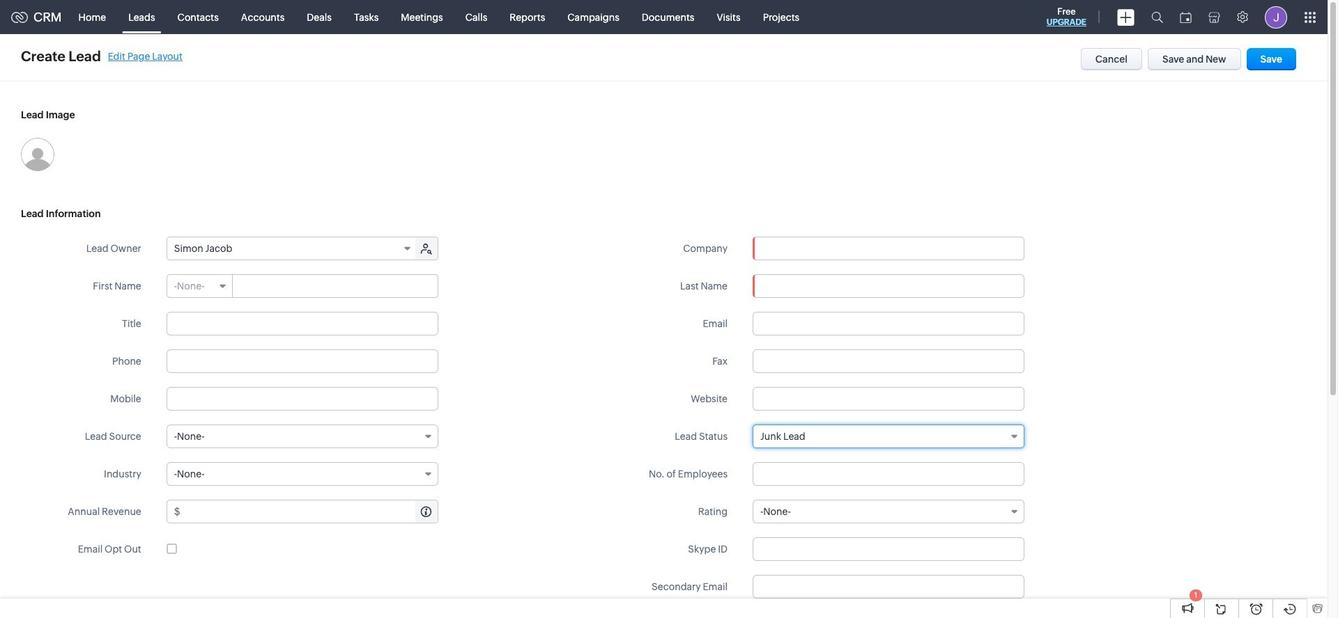 Task type: vqa. For each thing, say whether or not it's contained in the screenshot.
"Public Views" on the left
no



Task type: describe. For each thing, give the bounding box(es) containing it.
search image
[[1151, 11, 1163, 23]]

image image
[[21, 138, 54, 171]]

search element
[[1143, 0, 1172, 34]]

calendar image
[[1180, 12, 1192, 23]]

create menu element
[[1109, 0, 1143, 34]]

profile element
[[1257, 0, 1296, 34]]



Task type: locate. For each thing, give the bounding box(es) containing it.
profile image
[[1265, 6, 1287, 28]]

None field
[[167, 238, 417, 260], [753, 238, 1024, 260], [167, 275, 233, 298], [166, 425, 438, 449], [753, 425, 1025, 449], [166, 463, 438, 487], [753, 500, 1025, 524], [167, 238, 417, 260], [753, 238, 1024, 260], [167, 275, 233, 298], [166, 425, 438, 449], [753, 425, 1025, 449], [166, 463, 438, 487], [753, 500, 1025, 524]]

None text field
[[753, 238, 1024, 260], [233, 275, 438, 298], [166, 312, 438, 336], [753, 312, 1025, 336], [166, 350, 438, 374], [753, 350, 1025, 374], [166, 388, 438, 411], [753, 463, 1025, 487], [753, 538, 1025, 562], [753, 576, 1025, 599], [753, 238, 1024, 260], [233, 275, 438, 298], [166, 312, 438, 336], [753, 312, 1025, 336], [166, 350, 438, 374], [753, 350, 1025, 374], [166, 388, 438, 411], [753, 463, 1025, 487], [753, 538, 1025, 562], [753, 576, 1025, 599]]

create menu image
[[1117, 9, 1135, 25]]

logo image
[[11, 12, 28, 23]]

None text field
[[753, 275, 1025, 298], [753, 388, 1025, 411], [182, 501, 438, 523], [753, 275, 1025, 298], [753, 388, 1025, 411], [182, 501, 438, 523]]



